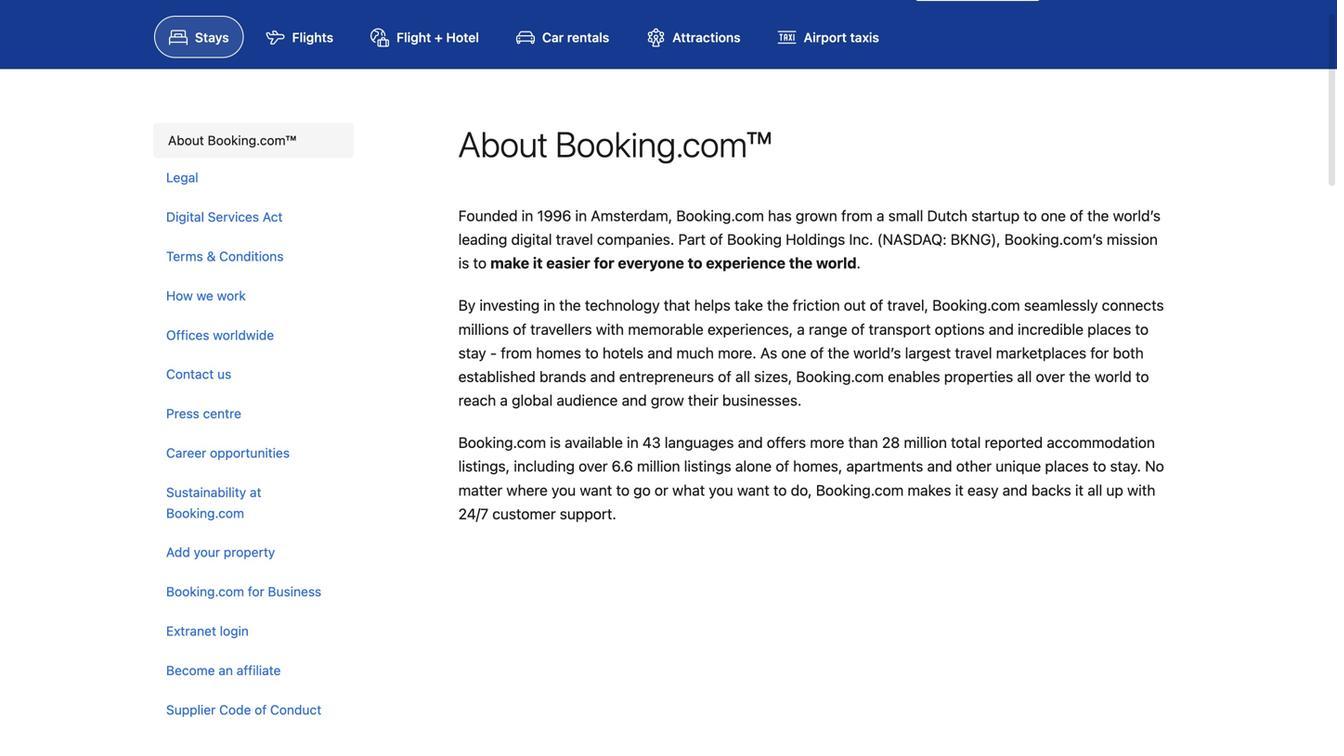 Task type: describe. For each thing, give the bounding box(es) containing it.
taxis
[[850, 30, 879, 45]]

entrepreneurs
[[619, 368, 714, 386]]

as
[[760, 344, 777, 362]]

travel inside by investing in the technology that helps take the friction out of travel, booking.com seamlessly connects millions of travellers with memorable experiences, a range of transport options and incredible places to stay - from homes to hotels and much more. as one of the world's largest travel marketplaces for both established brands and entrepreneurs of all sizes, booking.com enables properties all over the world to reach a global audience and grow their businesses.
[[955, 344, 992, 362]]

1 horizontal spatial it
[[955, 482, 964, 499]]

6.6
[[612, 458, 633, 476]]

stay.
[[1110, 458, 1141, 476]]

dutch
[[927, 207, 968, 225]]

attractions
[[673, 30, 741, 45]]

become an affiliate
[[166, 663, 281, 679]]

conduct
[[270, 703, 322, 718]]

of up booking.com's
[[1070, 207, 1083, 225]]

marketplaces
[[996, 344, 1087, 362]]

car rentals
[[542, 30, 609, 45]]

to down both
[[1136, 368, 1149, 386]]

the up travellers
[[559, 297, 581, 314]]

memorable
[[628, 321, 704, 338]]

we
[[196, 288, 213, 304]]

booking.com down the apartments
[[816, 482, 904, 499]]

24/7
[[458, 506, 489, 523]]

login
[[220, 624, 249, 639]]

more.
[[718, 344, 757, 362]]

0 horizontal spatial booking.com™
[[208, 133, 296, 148]]

career opportunities link
[[153, 434, 350, 473]]

their
[[688, 392, 719, 410]]

the right take at the top right of page
[[767, 297, 789, 314]]

places inside by investing in the technology that helps take the friction out of travel, booking.com seamlessly connects millions of travellers with memorable experiences, a range of transport options and incredible places to stay - from homes to hotels and much more. as one of the world's largest travel marketplaces for both established brands and entrepreneurs of all sizes, booking.com enables properties all over the world to reach a global audience and grow their businesses.
[[1088, 321, 1131, 338]]

at
[[250, 485, 261, 500]]

booking.com inside sustainability at booking.com
[[166, 506, 244, 521]]

airport taxis
[[804, 30, 879, 45]]

terms
[[166, 249, 203, 264]]

legal link
[[153, 159, 350, 198]]

more
[[810, 434, 844, 452]]

and up the alone
[[738, 434, 763, 452]]

stays link
[[154, 16, 244, 58]]

1 horizontal spatial all
[[1017, 368, 1032, 386]]

2 want from the left
[[737, 482, 770, 499]]

add
[[166, 545, 190, 561]]

options
[[935, 321, 985, 338]]

and down memorable
[[648, 344, 673, 362]]

offices worldwide
[[166, 328, 274, 343]]

of right the out
[[870, 297, 883, 314]]

contact us
[[166, 367, 231, 382]]

travellers
[[530, 321, 592, 338]]

world inside by investing in the technology that helps take the friction out of travel, booking.com seamlessly connects millions of travellers with memorable experiences, a range of transport options and incredible places to stay - from homes to hotels and much more. as one of the world's largest travel marketplaces for both established brands and entrepreneurs of all sizes, booking.com enables properties all over the world to reach a global audience and grow their businesses.
[[1095, 368, 1132, 386]]

where
[[506, 482, 548, 499]]

up
[[1106, 482, 1123, 499]]

makes
[[908, 482, 951, 499]]

and up audience
[[590, 368, 615, 386]]

offers
[[767, 434, 806, 452]]

add your property
[[166, 545, 275, 561]]

booking
[[727, 231, 782, 248]]

to left hotels
[[585, 344, 599, 362]]

press
[[166, 406, 199, 422]]

from inside by investing in the technology that helps take the friction out of travel, booking.com seamlessly connects millions of travellers with memorable experiences, a range of transport options and incredible places to stay - from homes to hotels and much more. as one of the world's largest travel marketplaces for both established brands and entrepreneurs of all sizes, booking.com enables properties all over the world to reach a global audience and grow their businesses.
[[501, 344, 532, 362]]

one inside by investing in the technology that helps take the friction out of travel, booking.com seamlessly connects millions of travellers with memorable experiences, a range of transport options and incredible places to stay - from homes to hotels and much more. as one of the world's largest travel marketplaces for both established brands and entrepreneurs of all sizes, booking.com enables properties all over the world to reach a global audience and grow their businesses.
[[781, 344, 806, 362]]

airport taxis link
[[763, 16, 894, 58]]

car rentals link
[[501, 16, 624, 58]]

extranet login link
[[153, 612, 350, 652]]

both
[[1113, 344, 1144, 362]]

1 horizontal spatial about
[[458, 123, 548, 165]]

2 you from the left
[[709, 482, 733, 499]]

how
[[166, 288, 193, 304]]

booking.com up options
[[933, 297, 1020, 314]]

about booking.com™ link
[[153, 123, 354, 159]]

the down holdings
[[789, 255, 813, 272]]

languages
[[665, 434, 734, 452]]

flights link
[[251, 16, 348, 58]]

of inside booking.com is available in 43 languages and offers more than 28 million total reported accommodation listings, including over 6.6 million listings alone of homes, apartments and other unique places to stay. no matter where you want to go or what you want to do, booking.com makes it easy and backs it all up with 24/7 customer support.
[[776, 458, 789, 476]]

digital
[[166, 209, 204, 225]]

1 horizontal spatial booking.com™
[[555, 123, 772, 165]]

to down leading
[[473, 255, 487, 272]]

sustainability at booking.com link
[[153, 473, 350, 534]]

no
[[1145, 458, 1164, 476]]

stays
[[195, 30, 229, 45]]

customer
[[492, 506, 556, 523]]

over inside by investing in the technology that helps take the friction out of travel, booking.com seamlessly connects millions of travellers with memorable experiences, a range of transport options and incredible places to stay - from homes to hotels and much more. as one of the world's largest travel marketplaces for both established brands and entrepreneurs of all sizes, booking.com enables properties all over the world to reach a global audience and grow their businesses.
[[1036, 368, 1065, 386]]

a inside founded in 1996 in amsterdam, booking.com has grown from a small dutch startup to one of the world's leading digital travel companies. part of booking holdings inc. (nasdaq: bkng), booking.com's mission is to
[[877, 207, 884, 225]]

is inside founded in 1996 in amsterdam, booking.com has grown from a small dutch startup to one of the world's leading digital travel companies. part of booking holdings inc. (nasdaq: bkng), booking.com's mission is to
[[458, 255, 469, 272]]

add your property link
[[153, 534, 350, 573]]

career
[[166, 446, 206, 461]]

do,
[[791, 482, 812, 499]]

legal
[[166, 170, 198, 185]]

in inside by investing in the technology that helps take the friction out of travel, booking.com seamlessly connects millions of travellers with memorable experiences, a range of transport options and incredible places to stay - from homes to hotels and much more. as one of the world's largest travel marketplaces for both established brands and entrepreneurs of all sizes, booking.com enables properties all over the world to reach a global audience and grow their businesses.
[[544, 297, 555, 314]]

conditions
[[219, 249, 284, 264]]

amsterdam,
[[591, 207, 673, 225]]

digital services act
[[166, 209, 283, 225]]

to left go
[[616, 482, 630, 499]]

and right options
[[989, 321, 1014, 338]]

booking.com is available in 43 languages and offers more than 28 million total reported accommodation listings, including over 6.6 million listings alone of homes, apartments and other unique places to stay. no matter where you want to go or what you want to do, booking.com makes it easy and backs it all up with 24/7 customer support.
[[458, 434, 1164, 523]]

bkng),
[[951, 231, 1001, 248]]

one inside founded in 1996 in amsterdam, booking.com has grown from a small dutch startup to one of the world's leading digital travel companies. part of booking holdings inc. (nasdaq: bkng), booking.com's mission is to
[[1041, 207, 1066, 225]]

out
[[844, 297, 866, 314]]

of right part
[[710, 231, 723, 248]]

mission
[[1107, 231, 1158, 248]]

other
[[956, 458, 992, 476]]

accommodation
[[1047, 434, 1155, 452]]

0 horizontal spatial world
[[816, 255, 857, 272]]

that
[[664, 297, 690, 314]]

+
[[434, 30, 443, 45]]

homes
[[536, 344, 581, 362]]

total
[[951, 434, 981, 452]]

sustainability at booking.com
[[166, 485, 261, 521]]

0 horizontal spatial it
[[533, 255, 543, 272]]

terms & conditions link
[[153, 237, 350, 277]]

1 want from the left
[[580, 482, 612, 499]]

for inside the booking.com for business link
[[248, 585, 264, 600]]

and up makes
[[927, 458, 952, 476]]

audience
[[557, 392, 618, 410]]

investing
[[480, 297, 540, 314]]

booking.com down your
[[166, 585, 244, 600]]

connects
[[1102, 297, 1164, 314]]

press centre link
[[153, 395, 350, 434]]

booking.com for business link
[[153, 573, 350, 612]]

booking.com down range
[[796, 368, 884, 386]]

car
[[542, 30, 564, 45]]

contact us link
[[153, 355, 350, 395]]

property
[[224, 545, 275, 561]]

much
[[677, 344, 714, 362]]

everyone
[[618, 255, 684, 272]]

0 horizontal spatial million
[[637, 458, 680, 476]]

to up booking.com's
[[1024, 207, 1037, 225]]



Task type: locate. For each thing, give the bounding box(es) containing it.
booking.com down sustainability
[[166, 506, 244, 521]]

with inside by investing in the technology that helps take the friction out of travel, booking.com seamlessly connects millions of travellers with memorable experiences, a range of transport options and incredible places to stay - from homes to hotels and much more. as one of the world's largest travel marketplaces for both established brands and entrepreneurs of all sizes, booking.com enables properties all over the world to reach a global audience and grow their businesses.
[[596, 321, 624, 338]]

the down range
[[828, 344, 850, 362]]

0 horizontal spatial for
[[248, 585, 264, 600]]

2 horizontal spatial a
[[877, 207, 884, 225]]

in up travellers
[[544, 297, 555, 314]]

friction
[[793, 297, 840, 314]]

million
[[904, 434, 947, 452], [637, 458, 680, 476]]

1 horizontal spatial world's
[[1113, 207, 1161, 225]]

1 horizontal spatial about booking.com™
[[458, 123, 772, 165]]

1 vertical spatial from
[[501, 344, 532, 362]]

over inside booking.com is available in 43 languages and offers more than 28 million total reported accommodation listings, including over 6.6 million listings alone of homes, apartments and other unique places to stay. no matter where you want to go or what you want to do, booking.com makes it easy and backs it all up with 24/7 customer support.
[[579, 458, 608, 476]]

want down the alone
[[737, 482, 770, 499]]

from right -
[[501, 344, 532, 362]]

in left 43 on the left of the page
[[627, 434, 639, 452]]

become
[[166, 663, 215, 679]]

all down more.
[[735, 368, 750, 386]]

hotel
[[446, 30, 479, 45]]

about
[[458, 123, 548, 165], [168, 133, 204, 148]]

it down digital
[[533, 255, 543, 272]]

the down marketplaces on the right top
[[1069, 368, 1091, 386]]

1 vertical spatial for
[[1090, 344, 1109, 362]]

world's
[[1113, 207, 1161, 225], [853, 344, 901, 362]]

0 horizontal spatial with
[[596, 321, 624, 338]]

helps
[[694, 297, 731, 314]]

seamlessly
[[1024, 297, 1098, 314]]

press centre
[[166, 406, 241, 422]]

1 vertical spatial travel
[[955, 344, 992, 362]]

navigation
[[153, 123, 354, 730]]

1 horizontal spatial a
[[797, 321, 805, 338]]

places up 'backs'
[[1045, 458, 1089, 476]]

world down both
[[1095, 368, 1132, 386]]

0 vertical spatial with
[[596, 321, 624, 338]]

about booking.com™ up legal link
[[168, 133, 296, 148]]

0 horizontal spatial want
[[580, 482, 612, 499]]

centre
[[203, 406, 241, 422]]

0 horizontal spatial one
[[781, 344, 806, 362]]

extranet
[[166, 624, 216, 639]]

backs
[[1032, 482, 1071, 499]]

0 horizontal spatial from
[[501, 344, 532, 362]]

with right up
[[1127, 482, 1156, 499]]

offices worldwide link
[[153, 316, 350, 355]]

world's up mission
[[1113, 207, 1161, 225]]

1 horizontal spatial one
[[1041, 207, 1066, 225]]

all down marketplaces on the right top
[[1017, 368, 1032, 386]]

in inside booking.com is available in 43 languages and offers more than 28 million total reported accommodation listings, including over 6.6 million listings alone of homes, apartments and other unique places to stay. no matter where you want to go or what you want to do, booking.com makes it easy and backs it all up with 24/7 customer support.
[[627, 434, 639, 452]]

startup
[[971, 207, 1020, 225]]

all left up
[[1088, 482, 1102, 499]]

to down part
[[688, 255, 702, 272]]

from up the inc.
[[841, 207, 873, 225]]

supplier code of conduct link
[[153, 691, 350, 730]]

0 vertical spatial one
[[1041, 207, 1066, 225]]

it left easy
[[955, 482, 964, 499]]

flights
[[292, 30, 333, 45]]

airport
[[804, 30, 847, 45]]

1 vertical spatial world's
[[853, 344, 901, 362]]

0 horizontal spatial about booking.com™
[[168, 133, 296, 148]]

of down investing
[[513, 321, 527, 338]]

0 vertical spatial million
[[904, 434, 947, 452]]

a down established
[[500, 392, 508, 410]]

by
[[458, 297, 476, 314]]

0 horizontal spatial you
[[552, 482, 576, 499]]

of down more.
[[718, 368, 732, 386]]

world's inside by investing in the technology that helps take the friction out of travel, booking.com seamlessly connects millions of travellers with memorable experiences, a range of transport options and incredible places to stay - from homes to hotels and much more. as one of the world's largest travel marketplaces for both established brands and entrepreneurs of all sizes, booking.com enables properties all over the world to reach a global audience and grow their businesses.
[[853, 344, 901, 362]]

.
[[857, 255, 861, 272]]

1 horizontal spatial is
[[550, 434, 561, 452]]

travel up easier
[[556, 231, 593, 248]]

is up 'including'
[[550, 434, 561, 452]]

you
[[552, 482, 576, 499], [709, 482, 733, 499]]

to
[[1024, 207, 1037, 225], [473, 255, 487, 272], [688, 255, 702, 272], [1135, 321, 1149, 338], [585, 344, 599, 362], [1136, 368, 1149, 386], [1093, 458, 1106, 476], [616, 482, 630, 499], [773, 482, 787, 499]]

1 horizontal spatial you
[[709, 482, 733, 499]]

0 vertical spatial from
[[841, 207, 873, 225]]

largest
[[905, 344, 951, 362]]

world's down transport
[[853, 344, 901, 362]]

over down marketplaces on the right top
[[1036, 368, 1065, 386]]

travel
[[556, 231, 593, 248], [955, 344, 992, 362]]

1 horizontal spatial world
[[1095, 368, 1132, 386]]

(nasdaq:
[[877, 231, 947, 248]]

of right "code"
[[255, 703, 267, 718]]

2 horizontal spatial all
[[1088, 482, 1102, 499]]

0 vertical spatial is
[[458, 255, 469, 272]]

for left both
[[1090, 344, 1109, 362]]

want up support.
[[580, 482, 612, 499]]

0 horizontal spatial is
[[458, 255, 469, 272]]

of down the out
[[851, 321, 865, 338]]

with down technology
[[596, 321, 624, 338]]

us
[[217, 367, 231, 382]]

2 vertical spatial for
[[248, 585, 264, 600]]

1 vertical spatial a
[[797, 321, 805, 338]]

one right as
[[781, 344, 806, 362]]

established
[[458, 368, 536, 386]]

transport
[[869, 321, 931, 338]]

places inside booking.com is available in 43 languages and offers more than 28 million total reported accommodation listings, including over 6.6 million listings alone of homes, apartments and other unique places to stay. no matter where you want to go or what you want to do, booking.com makes it easy and backs it all up with 24/7 customer support.
[[1045, 458, 1089, 476]]

1 horizontal spatial travel
[[955, 344, 992, 362]]

you down 'including'
[[552, 482, 576, 499]]

and down unique
[[1003, 482, 1028, 499]]

travel inside founded in 1996 in amsterdam, booking.com has grown from a small dutch startup to one of the world's leading digital travel companies. part of booking holdings inc. (nasdaq: bkng), booking.com's mission is to
[[556, 231, 593, 248]]

stay
[[458, 344, 486, 362]]

to left do,
[[773, 482, 787, 499]]

to down connects
[[1135, 321, 1149, 338]]

booking.com™ up legal link
[[208, 133, 296, 148]]

1 vertical spatial million
[[637, 458, 680, 476]]

1 you from the left
[[552, 482, 576, 499]]

about inside about booking.com™ link
[[168, 133, 204, 148]]

0 horizontal spatial over
[[579, 458, 608, 476]]

of down offers
[[776, 458, 789, 476]]

all
[[735, 368, 750, 386], [1017, 368, 1032, 386], [1088, 482, 1102, 499]]

1996
[[537, 207, 571, 225]]

world's inside founded in 1996 in amsterdam, booking.com has grown from a small dutch startup to one of the world's leading digital travel companies. part of booking holdings inc. (nasdaq: bkng), booking.com's mission is to
[[1113, 207, 1161, 225]]

your
[[194, 545, 220, 561]]

0 vertical spatial world
[[816, 255, 857, 272]]

act
[[263, 209, 283, 225]]

global
[[512, 392, 553, 410]]

offices
[[166, 328, 209, 343]]

1 vertical spatial is
[[550, 434, 561, 452]]

with inside booking.com is available in 43 languages and offers more than 28 million total reported accommodation listings, including over 6.6 million listings alone of homes, apartments and other unique places to stay. no matter where you want to go or what you want to do, booking.com makes it easy and backs it all up with 24/7 customer support.
[[1127, 482, 1156, 499]]

0 horizontal spatial world's
[[853, 344, 901, 362]]

places up both
[[1088, 321, 1131, 338]]

the inside founded in 1996 in amsterdam, booking.com has grown from a small dutch startup to one of the world's leading digital travel companies. part of booking holdings inc. (nasdaq: bkng), booking.com's mission is to
[[1087, 207, 1109, 225]]

support.
[[560, 506, 616, 523]]

0 horizontal spatial a
[[500, 392, 508, 410]]

world down holdings
[[816, 255, 857, 272]]

million right 28
[[904, 434, 947, 452]]

apartments
[[846, 458, 923, 476]]

hotels
[[603, 344, 644, 362]]

the
[[1087, 207, 1109, 225], [789, 255, 813, 272], [559, 297, 581, 314], [767, 297, 789, 314], [828, 344, 850, 362], [1069, 368, 1091, 386]]

for inside by investing in the technology that helps take the friction out of travel, booking.com seamlessly connects millions of travellers with memorable experiences, a range of transport options and incredible places to stay - from homes to hotels and much more. as one of the world's largest travel marketplaces for both established brands and entrepreneurs of all sizes, booking.com enables properties all over the world to reach a global audience and grow their businesses.
[[1090, 344, 1109, 362]]

listings,
[[458, 458, 510, 476]]

affiliate
[[237, 663, 281, 679]]

extranet login
[[166, 624, 249, 639]]

0 vertical spatial places
[[1088, 321, 1131, 338]]

attractions link
[[632, 16, 755, 58]]

than
[[848, 434, 878, 452]]

1 horizontal spatial with
[[1127, 482, 1156, 499]]

of down range
[[810, 344, 824, 362]]

sizes,
[[754, 368, 792, 386]]

is inside booking.com is available in 43 languages and offers more than 28 million total reported accommodation listings, including over 6.6 million listings alone of homes, apartments and other unique places to stay. no matter where you want to go or what you want to do, booking.com makes it easy and backs it all up with 24/7 customer support.
[[550, 434, 561, 452]]

navigation containing about booking.com™
[[153, 123, 354, 730]]

work
[[217, 288, 246, 304]]

over down available
[[579, 458, 608, 476]]

it right 'backs'
[[1075, 482, 1084, 499]]

2 horizontal spatial it
[[1075, 482, 1084, 499]]

about up "founded"
[[458, 123, 548, 165]]

2 vertical spatial a
[[500, 392, 508, 410]]

grown
[[796, 207, 837, 225]]

alone
[[735, 458, 772, 476]]

you down 'listings'
[[709, 482, 733, 499]]

brands
[[540, 368, 586, 386]]

properties
[[944, 368, 1013, 386]]

for right easier
[[594, 255, 614, 272]]

of inside navigation
[[255, 703, 267, 718]]

to down accommodation
[[1093, 458, 1106, 476]]

easier
[[546, 255, 590, 272]]

0 horizontal spatial travel
[[556, 231, 593, 248]]

43
[[643, 434, 661, 452]]

about booking.com™ up amsterdam,
[[458, 123, 772, 165]]

one up booking.com's
[[1041, 207, 1066, 225]]

technology
[[585, 297, 660, 314]]

a
[[877, 207, 884, 225], [797, 321, 805, 338], [500, 392, 508, 410]]

and left 'grow'
[[622, 392, 647, 410]]

rentals
[[567, 30, 609, 45]]

all inside booking.com is available in 43 languages and offers more than 28 million total reported accommodation listings, including over 6.6 million listings alone of homes, apartments and other unique places to stay. no matter where you want to go or what you want to do, booking.com makes it easy and backs it all up with 24/7 customer support.
[[1088, 482, 1102, 499]]

0 vertical spatial for
[[594, 255, 614, 272]]

leading
[[458, 231, 507, 248]]

code
[[219, 703, 251, 718]]

1 vertical spatial one
[[781, 344, 806, 362]]

the up mission
[[1087, 207, 1109, 225]]

grow
[[651, 392, 684, 410]]

0 vertical spatial over
[[1036, 368, 1065, 386]]

booking.com inside founded in 1996 in amsterdam, booking.com has grown from a small dutch startup to one of the world's leading digital travel companies. part of booking holdings inc. (nasdaq: bkng), booking.com's mission is to
[[676, 207, 764, 225]]

holdings
[[786, 231, 845, 248]]

inc.
[[849, 231, 873, 248]]

booking.com for business
[[166, 585, 321, 600]]

about up legal
[[168, 133, 204, 148]]

1 horizontal spatial from
[[841, 207, 873, 225]]

booking.com™
[[555, 123, 772, 165], [208, 133, 296, 148]]

booking.com up part
[[676, 207, 764, 225]]

founded in 1996 in amsterdam, booking.com has grown from a small dutch startup to one of the world's leading digital travel companies. part of booking holdings inc. (nasdaq: bkng), booking.com's mission is to
[[458, 207, 1161, 272]]

it
[[533, 255, 543, 272], [955, 482, 964, 499], [1075, 482, 1084, 499]]

0 vertical spatial world's
[[1113, 207, 1161, 225]]

in up digital
[[522, 207, 533, 225]]

0 vertical spatial a
[[877, 207, 884, 225]]

2 horizontal spatial for
[[1090, 344, 1109, 362]]

0 vertical spatial travel
[[556, 231, 593, 248]]

a left range
[[797, 321, 805, 338]]

travel up properties
[[955, 344, 992, 362]]

about booking.com™ inside navigation
[[168, 133, 296, 148]]

1 horizontal spatial million
[[904, 434, 947, 452]]

booking.com up listings,
[[458, 434, 546, 452]]

with
[[596, 321, 624, 338], [1127, 482, 1156, 499]]

supplier code of conduct
[[166, 703, 322, 718]]

flight
[[397, 30, 431, 45]]

booking.com™ up amsterdam,
[[555, 123, 772, 165]]

1 vertical spatial with
[[1127, 482, 1156, 499]]

enables
[[888, 368, 940, 386]]

for left business
[[248, 585, 264, 600]]

is
[[458, 255, 469, 272], [550, 434, 561, 452]]

28
[[882, 434, 900, 452]]

experiences,
[[708, 321, 793, 338]]

1 horizontal spatial for
[[594, 255, 614, 272]]

contact
[[166, 367, 214, 382]]

booking.com's
[[1005, 231, 1103, 248]]

1 vertical spatial places
[[1045, 458, 1089, 476]]

1 horizontal spatial want
[[737, 482, 770, 499]]

from inside founded in 1996 in amsterdam, booking.com has grown from a small dutch startup to one of the world's leading digital travel companies. part of booking holdings inc. (nasdaq: bkng), booking.com's mission is to
[[841, 207, 873, 225]]

1 horizontal spatial over
[[1036, 368, 1065, 386]]

is down leading
[[458, 255, 469, 272]]

a left 'small'
[[877, 207, 884, 225]]

0 horizontal spatial about
[[168, 133, 204, 148]]

available
[[565, 434, 623, 452]]

1 vertical spatial over
[[579, 458, 608, 476]]

in right 1996
[[575, 207, 587, 225]]

0 horizontal spatial all
[[735, 368, 750, 386]]

million up 'or'
[[637, 458, 680, 476]]

1 vertical spatial world
[[1095, 368, 1132, 386]]



Task type: vqa. For each thing, say whether or not it's contained in the screenshot.
the left This
no



